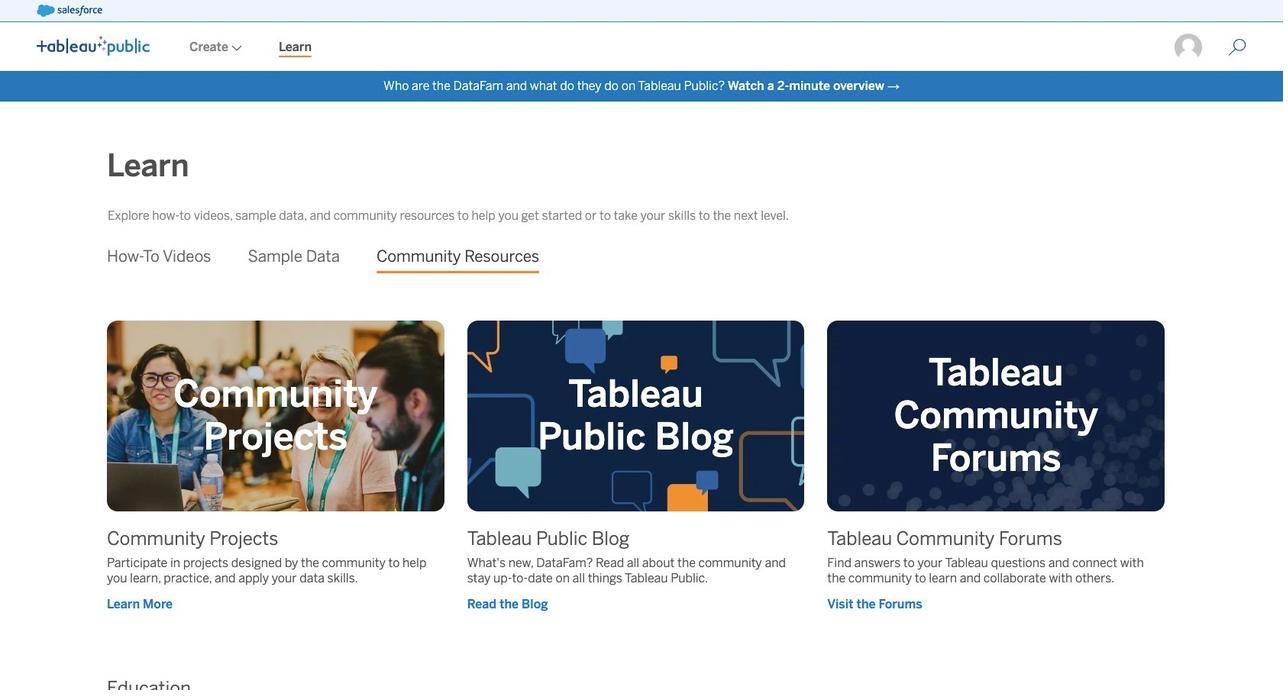 Task type: vqa. For each thing, say whether or not it's contained in the screenshot.
Find Answers To Your Tableau Questions And Connect With The Community To Learn And Collaborate With Others. image
yes



Task type: describe. For each thing, give the bounding box(es) containing it.
participate in projects designed by the community to help you learn, practice, and apply your data skills. image
[[107, 321, 469, 512]]

create image
[[228, 45, 242, 51]]



Task type: locate. For each thing, give the bounding box(es) containing it.
find answers to your tableau questions and connect with the community to learn and collaborate with others. image
[[827, 321, 1189, 512]]

what's new, datafam? read all about the community and stay up-to-date on all things tableau public. image
[[467, 321, 829, 512]]

logo image
[[37, 36, 150, 56]]

tara.schultz image
[[1173, 32, 1204, 63]]

salesforce logo image
[[37, 5, 102, 17]]

go to search image
[[1210, 38, 1265, 57]]



